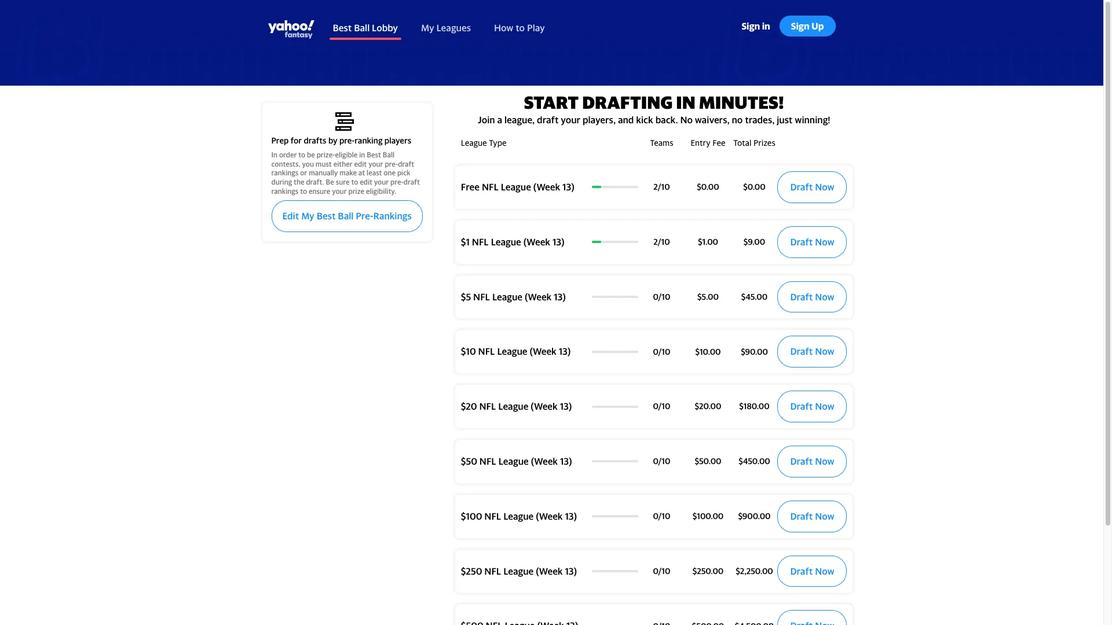 Task type: vqa. For each thing, say whether or not it's contained in the screenshot.
Lobby
yes



Task type: locate. For each thing, give the bounding box(es) containing it.
(week for $5 nfl league (week 13)
[[525, 291, 552, 303]]

pre- up one
[[385, 160, 398, 168]]

/ for free nfl league (week 13)
[[658, 182, 661, 192]]

2 vertical spatial in
[[359, 151, 365, 159]]

6 now from the top
[[815, 456, 835, 468]]

now for $10 nfl league (week 13)
[[815, 346, 835, 358]]

nfl right $250
[[485, 566, 501, 577]]

pre-
[[339, 136, 355, 145], [385, 160, 398, 168], [391, 178, 404, 187]]

1 horizontal spatial ball
[[354, 22, 370, 34]]

/ left $50.00
[[658, 457, 662, 467]]

sure
[[336, 178, 350, 187]]

10 left $1.00
[[661, 237, 670, 247]]

rankings down during
[[271, 187, 299, 196]]

1 horizontal spatial my
[[421, 22, 434, 34]]

2 draft now from the top
[[791, 236, 835, 248]]

$5
[[461, 291, 471, 303]]

0 horizontal spatial sign
[[742, 20, 760, 32]]

1 sign from the left
[[742, 20, 760, 32]]

by
[[328, 136, 337, 145]]

/ left the $20.00 at bottom
[[658, 402, 662, 412]]

up
[[812, 20, 824, 32]]

0 vertical spatial edit
[[354, 160, 367, 168]]

$250
[[461, 566, 482, 577]]

to left be
[[299, 151, 305, 159]]

$5 nfl league (week 13)
[[461, 291, 566, 303]]

0 left $10.00
[[653, 347, 658, 357]]

4 0 / 10 from the top
[[653, 457, 671, 467]]

4 0 from the top
[[653, 457, 658, 467]]

10
[[661, 182, 670, 192], [661, 237, 670, 247], [662, 292, 671, 302], [662, 347, 671, 357], [662, 402, 671, 412], [662, 457, 671, 467], [662, 512, 671, 521], [662, 567, 671, 576]]

0 horizontal spatial $0.00
[[697, 182, 719, 192]]

league,
[[505, 114, 535, 126]]

sign for sign up
[[791, 20, 810, 32]]

teams
[[650, 138, 674, 148]]

sign left sign up
[[742, 20, 760, 32]]

(week for $250 nfl league (week 13)
[[536, 566, 563, 577]]

league right "$100"
[[504, 511, 534, 522]]

/ left $1.00
[[658, 237, 661, 247]]

league right $20
[[498, 401, 529, 413]]

to left play in the left top of the page
[[516, 22, 525, 34]]

best down the ensure
[[317, 210, 336, 222]]

1 draft from the top
[[791, 181, 813, 193]]

/ for $5 nfl league (week 13)
[[658, 292, 662, 302]]

draft now for $50 nfl league (week 13)
[[791, 456, 835, 468]]

league right $10 at left
[[497, 346, 528, 358]]

10 left the $20.00 at bottom
[[662, 402, 671, 412]]

2 2 from the top
[[654, 237, 658, 247]]

free nfl league (week 13)
[[461, 181, 575, 193]]

$450.00
[[739, 457, 770, 467]]

league for $100
[[504, 511, 534, 522]]

10 left $10.00
[[662, 347, 671, 357]]

0 for $20 nfl league (week 13)
[[653, 402, 658, 412]]

nfl right $20
[[479, 401, 496, 413]]

nfl right the $5
[[473, 291, 490, 303]]

2 / 10 for free nfl league (week 13)
[[654, 182, 670, 192]]

2 / 10
[[654, 182, 670, 192], [654, 237, 670, 247]]

entry
[[691, 138, 711, 148]]

6 draft from the top
[[791, 456, 813, 468]]

/ left $250.00
[[658, 567, 662, 576]]

0 / 10 left $100.00
[[653, 512, 671, 521]]

7 draft from the top
[[791, 511, 813, 522]]

sign for sign in
[[742, 20, 760, 32]]

(week for $10 nfl league (week 13)
[[530, 346, 557, 358]]

10 for $20 nfl league (week 13)
[[662, 402, 671, 412]]

2 horizontal spatial ball
[[383, 151, 395, 159]]

4 now from the top
[[815, 346, 835, 358]]

ball left lobby
[[354, 22, 370, 34]]

13) for $1 nfl league (week 13)
[[553, 236, 565, 248]]

1 horizontal spatial $0.00
[[743, 182, 766, 192]]

league right $250
[[504, 566, 534, 577]]

3 now from the top
[[815, 291, 835, 303]]

in right the "eligible"
[[359, 151, 365, 159]]

1 vertical spatial my
[[301, 210, 314, 222]]

a
[[497, 114, 502, 126]]

/ left $5.00
[[658, 292, 662, 302]]

3 draft from the top
[[791, 291, 813, 303]]

kick
[[636, 114, 653, 126]]

10 for free nfl league (week 13)
[[661, 182, 670, 192]]

draft
[[791, 181, 813, 193], [791, 236, 813, 248], [791, 291, 813, 303], [791, 346, 813, 358], [791, 401, 813, 413], [791, 456, 813, 468], [791, 511, 813, 522], [791, 566, 813, 577]]

1 vertical spatial in
[[676, 92, 696, 113]]

to up prize
[[351, 178, 358, 187]]

back.
[[656, 114, 678, 126]]

10 left $100.00
[[662, 512, 671, 521]]

nfl for $10
[[478, 346, 495, 358]]

0 vertical spatial draft
[[537, 114, 559, 126]]

7 now from the top
[[815, 511, 835, 522]]

league right the free
[[501, 181, 531, 193]]

prizes
[[754, 138, 776, 148]]

13) for $250 nfl league (week 13)
[[565, 566, 577, 577]]

2 rankings from the top
[[271, 187, 299, 196]]

ball down players
[[383, 151, 395, 159]]

draft now
[[791, 181, 835, 193], [791, 236, 835, 248], [791, 291, 835, 303], [791, 346, 835, 358], [791, 401, 835, 413], [791, 456, 835, 468], [791, 511, 835, 522], [791, 566, 835, 577]]

2
[[654, 182, 658, 192], [654, 237, 658, 247]]

league right "$50"
[[499, 456, 529, 468]]

0 left $50.00
[[653, 457, 658, 467]]

1 vertical spatial 2
[[654, 237, 658, 247]]

no
[[680, 114, 693, 126]]

best left lobby
[[333, 22, 352, 34]]

how
[[494, 22, 514, 34]]

0 / 10 for $250 nfl league (week 13)
[[653, 567, 671, 576]]

best inside best ball lobby link
[[333, 22, 352, 34]]

0 left $100.00
[[653, 512, 658, 521]]

0 left $250.00
[[653, 567, 658, 576]]

6 0 from the top
[[653, 567, 658, 576]]

now for $100 nfl league (week 13)
[[815, 511, 835, 522]]

0 left $5.00
[[653, 292, 658, 302]]

$0.00 down total prizes
[[743, 182, 766, 192]]

$1
[[461, 236, 470, 248]]

(week
[[533, 181, 560, 193], [524, 236, 550, 248], [525, 291, 552, 303], [530, 346, 557, 358], [531, 401, 558, 413], [531, 456, 558, 468], [536, 511, 563, 522], [536, 566, 563, 577]]

best
[[333, 22, 352, 34], [367, 151, 381, 159], [317, 210, 336, 222]]

0 vertical spatial my
[[421, 22, 434, 34]]

$2,250.00
[[736, 567, 773, 576]]

$90.00
[[741, 347, 768, 357]]

2 vertical spatial pre-
[[391, 178, 404, 187]]

5 draft now from the top
[[791, 401, 835, 413]]

6 0 / 10 from the top
[[653, 567, 671, 576]]

in left sign up 'link'
[[762, 20, 770, 32]]

1 $0.00 from the left
[[697, 182, 719, 192]]

8 draft from the top
[[791, 566, 813, 577]]

(week for $100 nfl league (week 13)
[[536, 511, 563, 522]]

ball left pre-
[[338, 210, 354, 222]]

ball inside prep for drafts by pre-ranking players in order to be prize-eligible in best ball contests, you must either edit your pre-draft rankings or manually make at least one pick during the draft. be sure to edit your pre-draft rankings to ensure your prize eligibility.
[[383, 151, 395, 159]]

draft down pick
[[404, 178, 420, 187]]

1 horizontal spatial sign
[[791, 20, 810, 32]]

0 / 10 left $5.00
[[653, 292, 671, 302]]

now
[[815, 181, 835, 193], [815, 236, 835, 248], [815, 291, 835, 303], [815, 346, 835, 358], [815, 401, 835, 413], [815, 456, 835, 468], [815, 511, 835, 522], [815, 566, 835, 577]]

8 draft now from the top
[[791, 566, 835, 577]]

1 vertical spatial rankings
[[271, 187, 299, 196]]

1 vertical spatial 2 / 10
[[654, 237, 670, 247]]

0 vertical spatial best
[[333, 22, 352, 34]]

1 2 from the top
[[654, 182, 658, 192]]

5 0 from the top
[[653, 512, 658, 521]]

$10 nfl league (week 13)
[[461, 346, 571, 358]]

/ down teams
[[658, 182, 661, 192]]

5 0 / 10 from the top
[[653, 512, 671, 521]]

2 horizontal spatial in
[[762, 20, 770, 32]]

1 vertical spatial ball
[[383, 151, 395, 159]]

in up "no"
[[676, 92, 696, 113]]

2 down teams
[[654, 182, 658, 192]]

2 now from the top
[[815, 236, 835, 248]]

0 left the $20.00 at bottom
[[653, 402, 658, 412]]

2 0 from the top
[[653, 347, 658, 357]]

$250 nfl league (week 13)
[[461, 566, 577, 577]]

10 for $250 nfl league (week 13)
[[662, 567, 671, 576]]

/ for $10 nfl league (week 13)
[[658, 347, 662, 357]]

0 vertical spatial ball
[[354, 22, 370, 34]]

nfl right "$50"
[[480, 456, 496, 468]]

pre- down pick
[[391, 178, 404, 187]]

0 / 10 left $10.00
[[653, 347, 671, 357]]

to down the the
[[300, 187, 307, 196]]

0 horizontal spatial ball
[[338, 210, 354, 222]]

7 draft now from the top
[[791, 511, 835, 522]]

draft up pick
[[398, 160, 414, 168]]

10 down teams
[[661, 182, 670, 192]]

5 draft from the top
[[791, 401, 813, 413]]

0 vertical spatial rankings
[[271, 169, 299, 178]]

no
[[732, 114, 743, 126]]

2 vertical spatial best
[[317, 210, 336, 222]]

prep for drafts by pre-ranking players in order to be prize-eligible in best ball contests, you must either edit your pre-draft rankings or manually make at least one pick during the draft. be sure to edit your pre-draft rankings to ensure your prize eligibility.
[[271, 136, 420, 196]]

0 / 10 for $10 nfl league (week 13)
[[653, 347, 671, 357]]

$50.00
[[695, 457, 722, 467]]

1 horizontal spatial in
[[676, 92, 696, 113]]

0 horizontal spatial in
[[359, 151, 365, 159]]

1 0 / 10 from the top
[[653, 292, 671, 302]]

6 draft now from the top
[[791, 456, 835, 468]]

sign inside 'link'
[[791, 20, 810, 32]]

nfl right $1
[[472, 236, 489, 248]]

best ball lobby
[[333, 22, 398, 34]]

your down start
[[561, 114, 581, 126]]

$0.00 down entry fee
[[697, 182, 719, 192]]

manually
[[309, 169, 338, 178]]

8 now from the top
[[815, 566, 835, 577]]

my left leagues
[[421, 22, 434, 34]]

draft now for $100 nfl league (week 13)
[[791, 511, 835, 522]]

either
[[334, 160, 353, 168]]

my right edit
[[301, 210, 314, 222]]

draft for $20 nfl league (week 13)
[[791, 401, 813, 413]]

the
[[294, 178, 304, 187]]

5 now from the top
[[815, 401, 835, 413]]

sign left up
[[791, 20, 810, 32]]

$0.00
[[697, 182, 719, 192], [743, 182, 766, 192]]

league right the $5
[[492, 291, 523, 303]]

1 0 from the top
[[653, 292, 658, 302]]

$250.00
[[693, 567, 724, 576]]

league type
[[461, 138, 507, 148]]

2 0 / 10 from the top
[[653, 347, 671, 357]]

league for $250
[[504, 566, 534, 577]]

/
[[658, 182, 661, 192], [658, 237, 661, 247], [658, 292, 662, 302], [658, 347, 662, 357], [658, 402, 662, 412], [658, 457, 662, 467], [658, 512, 662, 521], [658, 567, 662, 576]]

now for $1 nfl league (week 13)
[[815, 236, 835, 248]]

nfl right $10 at left
[[478, 346, 495, 358]]

draft for $1 nfl league (week 13)
[[791, 236, 813, 248]]

nfl right the free
[[482, 181, 499, 193]]

1 vertical spatial best
[[367, 151, 381, 159]]

0 vertical spatial in
[[762, 20, 770, 32]]

in
[[762, 20, 770, 32], [676, 92, 696, 113], [359, 151, 365, 159]]

draft for free nfl league (week 13)
[[791, 181, 813, 193]]

draft for $100 nfl league (week 13)
[[791, 511, 813, 522]]

2 / 10 left $1.00
[[654, 237, 670, 247]]

13) for $10 nfl league (week 13)
[[559, 346, 571, 358]]

0 vertical spatial 2 / 10
[[654, 182, 670, 192]]

$10.00
[[695, 347, 721, 357]]

now for $5 nfl league (week 13)
[[815, 291, 835, 303]]

league right $1
[[491, 236, 521, 248]]

nfl
[[482, 181, 499, 193], [472, 236, 489, 248], [473, 291, 490, 303], [478, 346, 495, 358], [479, 401, 496, 413], [480, 456, 496, 468], [485, 511, 501, 522], [485, 566, 501, 577]]

2 sign from the left
[[791, 20, 810, 32]]

2 left $1.00
[[654, 237, 658, 247]]

best down the ranking
[[367, 151, 381, 159]]

2 / 10 down teams
[[654, 182, 670, 192]]

pre- right by
[[339, 136, 355, 145]]

3 0 / 10 from the top
[[653, 402, 671, 412]]

10 left $50.00
[[662, 457, 671, 467]]

2 draft from the top
[[791, 236, 813, 248]]

10 left $250.00
[[662, 567, 671, 576]]

draft now for free nfl league (week 13)
[[791, 181, 835, 193]]

draft
[[537, 114, 559, 126], [398, 160, 414, 168], [404, 178, 420, 187]]

3 0 from the top
[[653, 402, 658, 412]]

4 draft now from the top
[[791, 346, 835, 358]]

10 left $5.00
[[662, 292, 671, 302]]

edit up at at left top
[[354, 160, 367, 168]]

/ for $50 nfl league (week 13)
[[658, 457, 662, 467]]

draft inside start drafting in minutes! join a league, draft your players, and kick back. no waivers, no trades, just winning!
[[537, 114, 559, 126]]

league left type
[[461, 138, 487, 148]]

your inside start drafting in minutes! join a league, draft your players, and kick back. no waivers, no trades, just winning!
[[561, 114, 581, 126]]

0 / 10 left $250.00
[[653, 567, 671, 576]]

draft now for $20 nfl league (week 13)
[[791, 401, 835, 413]]

0 / 10 left the $20.00 at bottom
[[653, 402, 671, 412]]

nfl right "$100"
[[485, 511, 501, 522]]

2 vertical spatial ball
[[338, 210, 354, 222]]

nfl for $50
[[480, 456, 496, 468]]

1 draft now from the top
[[791, 181, 835, 193]]

rankings down the contests,
[[271, 169, 299, 178]]

0 vertical spatial 2
[[654, 182, 658, 192]]

pick
[[397, 169, 411, 178]]

1 2 / 10 from the top
[[654, 182, 670, 192]]

edit down at at left top
[[360, 178, 372, 187]]

/ for $1 nfl league (week 13)
[[658, 237, 661, 247]]

2 2 / 10 from the top
[[654, 237, 670, 247]]

must
[[316, 160, 332, 168]]

/ left $10.00
[[658, 347, 662, 357]]

contests,
[[271, 160, 300, 168]]

ball
[[354, 22, 370, 34], [383, 151, 395, 159], [338, 210, 354, 222]]

0 / 10 for $100 nfl league (week 13)
[[653, 512, 671, 521]]

league
[[461, 138, 487, 148], [501, 181, 531, 193], [491, 236, 521, 248], [492, 291, 523, 303], [497, 346, 528, 358], [498, 401, 529, 413], [499, 456, 529, 468], [504, 511, 534, 522], [504, 566, 534, 577]]

4 draft from the top
[[791, 346, 813, 358]]

players
[[385, 136, 411, 145]]

0
[[653, 292, 658, 302], [653, 347, 658, 357], [653, 402, 658, 412], [653, 457, 658, 467], [653, 512, 658, 521], [653, 567, 658, 576]]

draft down start
[[537, 114, 559, 126]]

minutes!
[[699, 92, 784, 113]]

your
[[561, 114, 581, 126], [369, 160, 383, 168], [374, 178, 389, 187], [332, 187, 347, 196]]

$20 nfl league (week 13)
[[461, 401, 572, 413]]

/ left $100.00
[[658, 512, 662, 521]]

0 horizontal spatial my
[[301, 210, 314, 222]]

0 / 10 left $50.00
[[653, 457, 671, 467]]

13)
[[563, 181, 575, 193], [553, 236, 565, 248], [554, 291, 566, 303], [559, 346, 571, 358], [560, 401, 572, 413], [560, 456, 572, 468], [565, 511, 577, 522], [565, 566, 577, 577]]

10 for $100 nfl league (week 13)
[[662, 512, 671, 521]]

at
[[359, 169, 365, 178]]

league for $5
[[492, 291, 523, 303]]

0 / 10 for $50 nfl league (week 13)
[[653, 457, 671, 467]]

3 draft now from the top
[[791, 291, 835, 303]]

waivers,
[[695, 114, 730, 126]]

1 now from the top
[[815, 181, 835, 193]]



Task type: describe. For each thing, give the bounding box(es) containing it.
$50
[[461, 456, 477, 468]]

draft now for $250 nfl league (week 13)
[[791, 566, 835, 577]]

be
[[307, 151, 315, 159]]

during
[[271, 178, 292, 187]]

1 rankings from the top
[[271, 169, 299, 178]]

0 / 10 for $20 nfl league (week 13)
[[653, 402, 671, 412]]

league for $20
[[498, 401, 529, 413]]

best inside prep for drafts by pre-ranking players in order to be prize-eligible in best ball contests, you must either edit your pre-draft rankings or manually make at least one pick during the draft. be sure to edit your pre-draft rankings to ensure your prize eligibility.
[[367, 151, 381, 159]]

ensure
[[309, 187, 330, 196]]

lobby
[[372, 22, 398, 34]]

pre-
[[356, 210, 373, 222]]

now for free nfl league (week 13)
[[815, 181, 835, 193]]

$180.00
[[739, 402, 770, 412]]

sign in link
[[742, 20, 770, 32]]

start
[[524, 92, 579, 113]]

how to play link
[[483, 19, 557, 38]]

my leagues
[[421, 22, 471, 34]]

$10
[[461, 346, 476, 358]]

13) for $50 nfl league (week 13)
[[560, 456, 572, 468]]

order
[[279, 151, 297, 159]]

nfl for $250
[[485, 566, 501, 577]]

eligibility.
[[366, 187, 396, 196]]

(week for $1 nfl league (week 13)
[[524, 236, 550, 248]]

draft now for $1 nfl league (week 13)
[[791, 236, 835, 248]]

/ for $100 nfl league (week 13)
[[658, 512, 662, 521]]

10 for $50 nfl league (week 13)
[[662, 457, 671, 467]]

10 for $1 nfl league (week 13)
[[661, 237, 670, 247]]

2 for $1 nfl league (week 13)
[[654, 237, 658, 247]]

drafting
[[582, 92, 673, 113]]

your up eligibility.
[[374, 178, 389, 187]]

now for $50 nfl league (week 13)
[[815, 456, 835, 468]]

10 for $10 nfl league (week 13)
[[662, 347, 671, 357]]

0 vertical spatial pre-
[[339, 136, 355, 145]]

0 for $5 nfl league (week 13)
[[653, 292, 658, 302]]

least
[[367, 169, 382, 178]]

$1.00
[[698, 237, 718, 247]]

you
[[302, 160, 314, 168]]

start drafting in minutes! join a league, draft your players, and kick back. no waivers, no trades, just winning!
[[478, 92, 830, 126]]

prep
[[271, 136, 289, 145]]

your up least
[[369, 160, 383, 168]]

$100
[[461, 511, 482, 522]]

winning!
[[795, 114, 830, 126]]

total prizes
[[734, 138, 776, 148]]

draft for $50 nfl league (week 13)
[[791, 456, 813, 468]]

$900.00
[[738, 512, 771, 521]]

$5.00
[[698, 292, 719, 302]]

total
[[734, 138, 752, 148]]

nfl for $5
[[473, 291, 490, 303]]

players,
[[583, 114, 616, 126]]

for
[[291, 136, 302, 145]]

now for $20 nfl league (week 13)
[[815, 401, 835, 413]]

draft now for $10 nfl league (week 13)
[[791, 346, 835, 358]]

0 / 10 for $5 nfl league (week 13)
[[653, 292, 671, 302]]

league for free
[[501, 181, 531, 193]]

$100.00
[[693, 512, 724, 521]]

/ for $20 nfl league (week 13)
[[658, 402, 662, 412]]

2 / 10 for $1 nfl league (week 13)
[[654, 237, 670, 247]]

join
[[478, 114, 495, 126]]

13) for $5 nfl league (week 13)
[[554, 291, 566, 303]]

edit my best ball pre-rankings link
[[271, 201, 423, 232]]

my leagues link
[[410, 19, 483, 38]]

nfl for $20
[[479, 401, 496, 413]]

0 for $50 nfl league (week 13)
[[653, 457, 658, 467]]

how to play
[[494, 22, 545, 34]]

drafts
[[304, 136, 326, 145]]

draft.
[[306, 178, 324, 187]]

play
[[527, 22, 545, 34]]

just
[[777, 114, 793, 126]]

best ball lobby link
[[321, 19, 410, 40]]

$20.00
[[695, 402, 722, 412]]

in inside start drafting in minutes! join a league, draft your players, and kick back. no waivers, no trades, just winning!
[[676, 92, 696, 113]]

be
[[326, 178, 334, 187]]

nfl for $100
[[485, 511, 501, 522]]

draft for $10 nfl league (week 13)
[[791, 346, 813, 358]]

now for $250 nfl league (week 13)
[[815, 566, 835, 577]]

(week for free nfl league (week 13)
[[533, 181, 560, 193]]

in
[[271, 151, 278, 159]]

ranking
[[355, 136, 383, 145]]

league for $1
[[491, 236, 521, 248]]

2 vertical spatial draft
[[404, 178, 420, 187]]

nfl for $1
[[472, 236, 489, 248]]

0 for $250 nfl league (week 13)
[[653, 567, 658, 576]]

trades,
[[745, 114, 775, 126]]

free
[[461, 181, 480, 193]]

league for $10
[[497, 346, 528, 358]]

sign up link
[[780, 16, 836, 37]]

prize-
[[317, 151, 335, 159]]

13) for $100 nfl league (week 13)
[[565, 511, 577, 522]]

draft for $250 nfl league (week 13)
[[791, 566, 813, 577]]

edit
[[282, 210, 299, 222]]

one
[[384, 169, 396, 178]]

1 vertical spatial edit
[[360, 178, 372, 187]]

(week for $50 nfl league (week 13)
[[531, 456, 558, 468]]

draft for $5 nfl league (week 13)
[[791, 291, 813, 303]]

ball inside the "edit my best ball pre-rankings" link
[[338, 210, 354, 222]]

make
[[340, 169, 357, 178]]

league for $50
[[499, 456, 529, 468]]

nfl for free
[[482, 181, 499, 193]]

edit my best ball pre-rankings
[[282, 210, 412, 222]]

or
[[300, 169, 307, 178]]

13) for free nfl league (week 13)
[[563, 181, 575, 193]]

sign up
[[791, 20, 824, 32]]

(week for $20 nfl league (week 13)
[[531, 401, 558, 413]]

rankings
[[373, 210, 412, 222]]

$100 nfl league (week 13)
[[461, 511, 577, 522]]

eligible
[[335, 151, 358, 159]]

$9.00
[[744, 237, 765, 247]]

and
[[618, 114, 634, 126]]

$45.00
[[741, 292, 768, 302]]

best inside the "edit my best ball pre-rankings" link
[[317, 210, 336, 222]]

$1 nfl league (week 13)
[[461, 236, 565, 248]]

2 for free nfl league (week 13)
[[654, 182, 658, 192]]

1 vertical spatial pre-
[[385, 160, 398, 168]]

2 $0.00 from the left
[[743, 182, 766, 192]]

0 for $10 nfl league (week 13)
[[653, 347, 658, 357]]

fee
[[713, 138, 726, 148]]

your down the sure
[[332, 187, 347, 196]]

prize
[[348, 187, 364, 196]]

ball inside best ball lobby link
[[354, 22, 370, 34]]

type
[[489, 138, 507, 148]]

0 for $100 nfl league (week 13)
[[653, 512, 658, 521]]

in inside prep for drafts by pre-ranking players in order to be prize-eligible in best ball contests, you must either edit your pre-draft rankings or manually make at least one pick during the draft. be sure to edit your pre-draft rankings to ensure your prize eligibility.
[[359, 151, 365, 159]]

entry fee
[[691, 138, 726, 148]]

1 vertical spatial draft
[[398, 160, 414, 168]]

draft now for $5 nfl league (week 13)
[[791, 291, 835, 303]]

/ for $250 nfl league (week 13)
[[658, 567, 662, 576]]

10 for $5 nfl league (week 13)
[[662, 292, 671, 302]]

13) for $20 nfl league (week 13)
[[560, 401, 572, 413]]

leagues
[[437, 22, 471, 34]]



